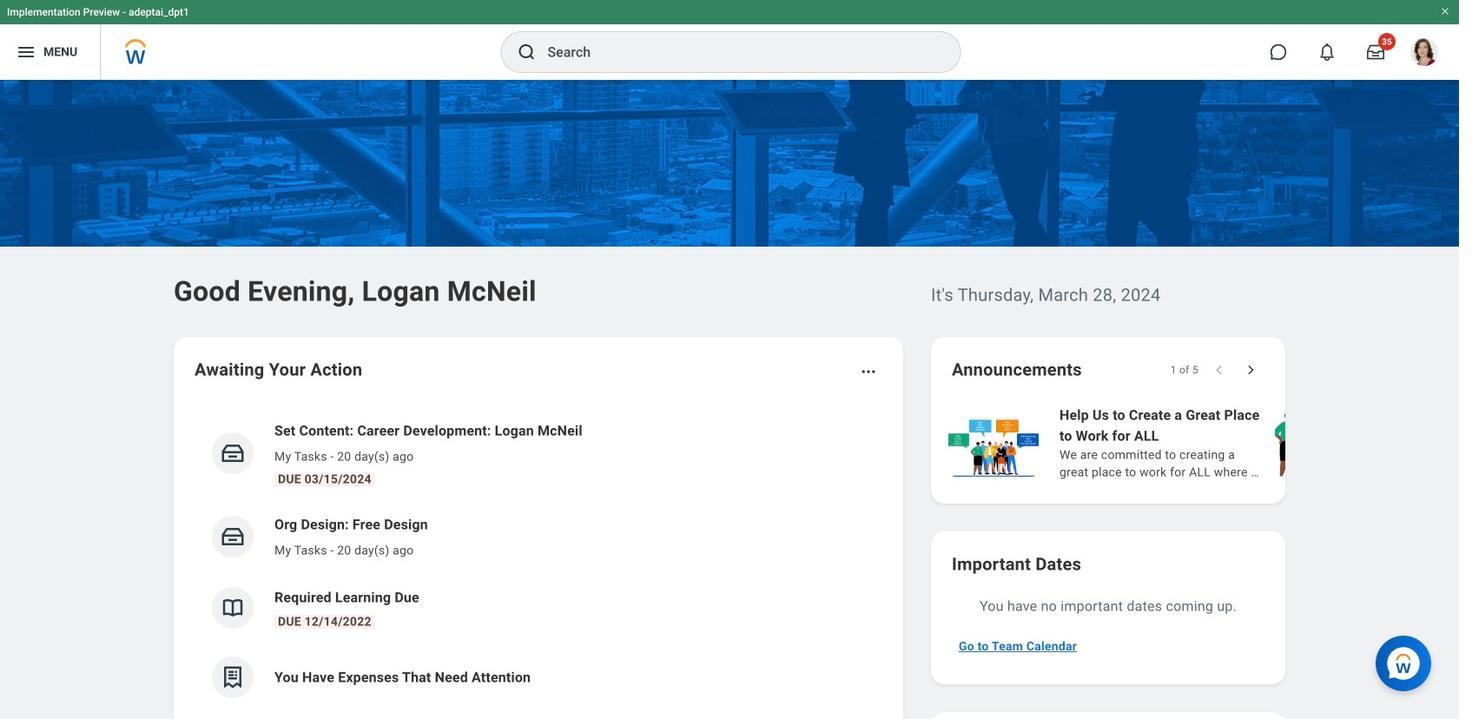 Task type: describe. For each thing, give the bounding box(es) containing it.
0 horizontal spatial list
[[195, 407, 883, 713]]

chevron left small image
[[1211, 361, 1229, 379]]

inbox image
[[220, 441, 246, 467]]

book open image
[[220, 595, 246, 621]]

close environment banner image
[[1441, 6, 1451, 17]]

search image
[[517, 42, 537, 63]]

profile logan mcneil image
[[1411, 38, 1439, 70]]

Search Workday  search field
[[548, 33, 925, 71]]

inbox large image
[[1368, 43, 1385, 61]]

dashboard expenses image
[[220, 665, 246, 691]]



Task type: locate. For each thing, give the bounding box(es) containing it.
list
[[945, 403, 1460, 483], [195, 407, 883, 713]]

notifications large image
[[1319, 43, 1336, 61]]

justify image
[[16, 42, 36, 63]]

related actions image
[[860, 363, 878, 381]]

inbox image
[[220, 524, 246, 550]]

1 horizontal spatial list
[[945, 403, 1460, 483]]

main content
[[0, 80, 1460, 719]]

banner
[[0, 0, 1460, 80]]

status
[[1171, 363, 1199, 377]]

chevron right small image
[[1243, 361, 1260, 379]]



Task type: vqa. For each thing, say whether or not it's contained in the screenshot.
CHEVRON LEFT SMALL "IMAGE"
yes



